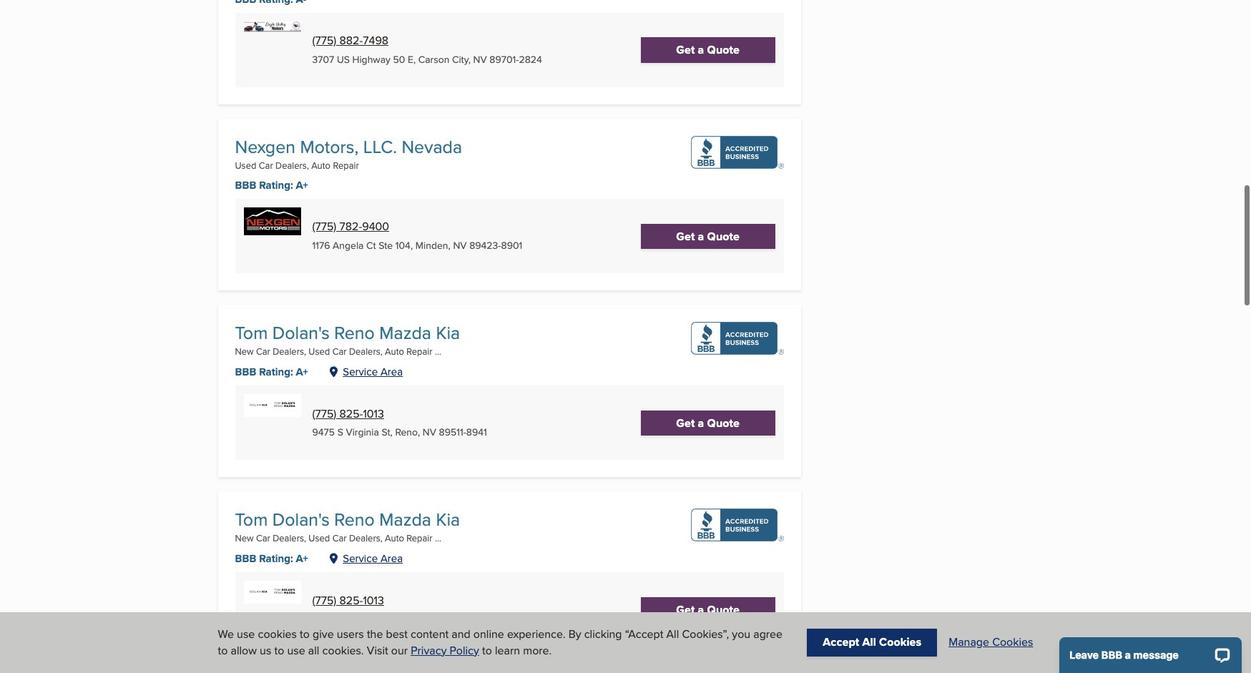 Task type: describe. For each thing, give the bounding box(es) containing it.
50
[[393, 52, 405, 67]]

accept
[[823, 634, 859, 651]]

service for ,
[[343, 551, 378, 566]]

1013 for (775) 825-1013 9475 s virginia st , reno, nv 89511-8941
[[363, 405, 384, 422]]

get a quote link for 1013
[[641, 410, 775, 436]]

online
[[473, 626, 504, 643]]

825- for (775) 825-1013 9475 s virginia st , reno, nv 89511-8941
[[339, 405, 363, 422]]

us
[[337, 52, 350, 67]]

(775) inside (775) 825-1013 9455 s virginia st , reno, nv 89511-8941
[[312, 592, 336, 609]]

manage cookies
[[949, 634, 1033, 651]]

best
[[386, 626, 408, 643]]

following for ,
[[329, 579, 377, 596]]

repair for ,
[[406, 532, 432, 545]]

2 cookies from the left
[[992, 634, 1033, 651]]

following for (775) 825-1013 9475 s virginia st , reno, nv 89511-8941
[[329, 392, 377, 409]]

give
[[313, 626, 334, 643]]

carson for (775) 825-1013 9475 s virginia st , reno, nv 89511-8941
[[358, 423, 394, 439]]

(775) 782-9400 link
[[312, 218, 389, 235]]

nv inside (775) 825-1013 9455 s virginia st , reno, nv 89511-8941
[[423, 612, 437, 626]]

, inside (775) 825-1013 9475 s virginia st , reno, nv 89511-8941
[[390, 425, 393, 440]]

8941 for (775) 825-1013 9455 s virginia st , reno, nv 89511-8941
[[467, 612, 488, 626]]

825- for (775) 825-1013 9455 s virginia st , reno, nv 89511-8941
[[339, 592, 363, 609]]

9475
[[312, 425, 335, 440]]

e
[[408, 52, 413, 67]]

reno for (775) 825-1013 9475 s virginia st , reno, nv 89511-8941
[[334, 320, 375, 346]]

get a quote link for 7498
[[641, 37, 775, 63]]

bbb rating: a+ for ,
[[235, 551, 308, 567]]

virginia for (775) 825-1013 9455 s virginia st , reno, nv 89511-8941
[[347, 612, 380, 626]]

9455
[[312, 612, 336, 626]]

mazda for (775) 825-1013 9475 s virginia st , reno, nv 89511-8941
[[379, 320, 431, 346]]

(775) for (775) 882-7498
[[312, 32, 336, 49]]

visit
[[367, 642, 388, 659]]

sparks for ,
[[410, 626, 444, 642]]

4 get a quote from the top
[[676, 602, 740, 618]]

northern for ,
[[267, 594, 311, 610]]

areas: for (775) 825-1013 9475 s virginia st , reno, nv 89511-8941
[[379, 392, 411, 409]]

motors,
[[300, 134, 359, 159]]

nexgen motors, llc. nevada used car dealers, auto repair bbb rating: a+
[[235, 134, 462, 193]]

quote for 1013
[[707, 415, 740, 431]]

valley, for (775) 825-1013 9475 s virginia st , reno, nv 89511-8941
[[267, 439, 299, 455]]

auto for ,
[[385, 532, 404, 545]]

us
[[260, 642, 271, 659]]

9400
[[362, 218, 389, 235]]

782-
[[339, 218, 362, 235]]

new for ,
[[235, 532, 254, 545]]

kia for (775) 825-1013 9475 s virginia st , reno, nv 89511-8941
[[436, 320, 460, 346]]

4 get from the top
[[676, 602, 695, 618]]

tom dolan's reno mazda kia link for ,
[[235, 507, 460, 532]]

882-
[[339, 32, 363, 49]]

reno, inside (775) 825-1013 9455 s virginia st , reno, nv 89511-8941
[[396, 612, 421, 626]]

privacy policy link
[[411, 642, 479, 659]]

utah for ,
[[378, 594, 402, 610]]

rating: for (775) 825-1013 9475 s virginia st , reno, nv 89511-8941
[[259, 364, 293, 380]]

1 horizontal spatial use
[[287, 642, 305, 659]]

a for 7498
[[698, 42, 704, 58]]

3 accredited business image from the top
[[691, 509, 784, 542]]

(775) 825-1013 link for (775) 825-1013 9475 s virginia st , reno, nv 89511-8941
[[312, 405, 384, 422]]

nv inside (775) 825-1013 9475 s virginia st , reno, nv 89511-8941
[[423, 425, 436, 440]]

privacy
[[411, 642, 447, 659]]

used inside nexgen motors, llc. nevada used car dealers, auto repair bbb rating: a+
[[235, 159, 256, 172]]

tom dolan's reno mazda kia new car dealers, used car dealers, auto repair ... for ,
[[235, 507, 460, 545]]

8941 for (775) 825-1013 9475 s virginia st , reno, nv 89511-8941
[[466, 425, 487, 440]]

(775) 825-1013 9475 s virginia st , reno, nv 89511-8941
[[312, 405, 487, 440]]

repair inside nexgen motors, llc. nevada used car dealers, auto repair bbb rating: a+
[[333, 159, 359, 172]]

city, inside (775) 882-7498 3707 us highway 50 e , carson city, nv 89701-2824
[[452, 52, 471, 67]]

sparks for (775) 825-1013 9475 s virginia st , reno, nv 89511-8941
[[410, 439, 444, 455]]

89423-
[[469, 238, 501, 253]]

tom for ,
[[235, 507, 268, 532]]

valley, for ,
[[267, 626, 299, 642]]

(775) 782-9400 1176 angela ct ste 104 , minden, nv 89423-8901
[[312, 218, 522, 253]]

nv inside (775) 882-7498 3707 us highway 50 e , carson city, nv 89701-2824
[[473, 52, 487, 67]]

privacy policy to learn more.
[[411, 642, 552, 659]]

these for (775) 825-1013 9475 s virginia st , reno, nv 89511-8941
[[267, 423, 295, 439]]

llc.
[[363, 134, 397, 159]]

2824
[[519, 52, 542, 67]]

1176
[[312, 238, 330, 253]]

cookies.
[[322, 642, 364, 659]]

8901
[[501, 238, 522, 253]]

, inside (775) 825-1013 9455 s virginia st , reno, nv 89511-8941
[[391, 612, 393, 626]]

these for ,
[[267, 610, 295, 626]]

to left learn
[[482, 642, 492, 659]]

3707
[[312, 52, 334, 67]]

a for 1013
[[698, 415, 704, 431]]

get for 9400
[[676, 228, 695, 244]]

we
[[218, 626, 234, 643]]

s for (775) 825-1013 9475 s virginia st , reno, nv 89511-8941
[[337, 425, 343, 440]]

clicking
[[584, 626, 622, 643]]

bbb rating: a+ for (775) 825-1013 9475 s virginia st , reno, nv 89511-8941
[[235, 364, 308, 380]]

all inside button
[[862, 634, 876, 651]]

county, for (775) 825-1013 9475 s virginia st , reno, nv 89511-8941
[[313, 454, 344, 467]]

(775) for (775) 782-9400
[[312, 218, 336, 235]]

used for (775) 825-1013 9475 s virginia st , reno, nv 89511-8941
[[309, 345, 330, 358]]

bbb for (775) 825-1013 9475 s virginia st , reno, nv 89511-8941
[[235, 364, 256, 380]]

manage
[[949, 634, 989, 651]]

st for (775) 825-1013 9455 s virginia st , reno, nv 89511-8941
[[382, 612, 391, 626]]

minden,
[[415, 238, 451, 253]]

a+ inside nexgen motors, llc. nevada used car dealers, auto repair bbb rating: a+
[[296, 177, 308, 193]]

get for 7498
[[676, 42, 695, 58]]

kia for ,
[[436, 507, 460, 532]]

serving the following areas: northern nevada and utah including these cities reno, carson city, sun valley, spanish springs, and sparks nv washoe county,  nv for ,
[[267, 579, 463, 654]]

auto inside nexgen motors, llc. nevada used car dealers, auto repair bbb rating: a+
[[311, 159, 331, 172]]

(775) 882-7498 3707 us highway 50 e , carson city, nv 89701-2824
[[312, 32, 542, 67]]

the inside we use cookies to give users the best content and online experience. by clicking "accept all cookies", you agree to allow us to use all cookies. visit our
[[367, 626, 383, 643]]

nexgen motors, llc. nevada link
[[235, 134, 462, 159]]

get a quote for 7498
[[676, 42, 740, 58]]

get a quote for 1013
[[676, 415, 740, 431]]

89511- for (775) 825-1013 9455 s virginia st , reno, nv 89511-8941
[[440, 612, 467, 626]]

all
[[308, 642, 319, 659]]

(775) 882-7498 link
[[312, 32, 389, 49]]

(775) for (775) 825-1013
[[312, 405, 336, 422]]

repair for (775) 825-1013 9475 s virginia st , reno, nv 89511-8941
[[406, 345, 432, 358]]

agree
[[753, 626, 783, 643]]

spanish for (775) 825-1013 9475 s virginia st , reno, nv 89511-8941
[[302, 439, 342, 455]]

washoe for ,
[[278, 641, 311, 654]]

1 cookies from the left
[[879, 634, 922, 651]]

89701-
[[490, 52, 519, 67]]

angela
[[333, 238, 364, 253]]

all inside we use cookies to give users the best content and online experience. by clicking "accept all cookies", you agree to allow us to use all cookies. visit our
[[666, 626, 679, 643]]



Task type: vqa. For each thing, say whether or not it's contained in the screenshot.
a
yes



Task type: locate. For each thing, give the bounding box(es) containing it.
sun for ,
[[421, 610, 440, 626]]

2 serving the following areas: northern nevada and utah including these cities reno, carson city, sun valley, spanish springs, and sparks nv washoe county,  nv from the top
[[267, 579, 463, 654]]

by
[[568, 626, 581, 643]]

cookies
[[879, 634, 922, 651], [992, 634, 1033, 651]]

0 vertical spatial carson
[[418, 52, 450, 67]]

carson up visit
[[358, 610, 394, 626]]

0 vertical spatial northern
[[267, 407, 311, 423]]

1 rating: from the top
[[259, 177, 293, 193]]

2 county, from the top
[[313, 641, 344, 654]]

utah for (775) 825-1013 9475 s virginia st , reno, nv 89511-8941
[[378, 407, 402, 423]]

2 reno from the top
[[334, 507, 375, 532]]

area up (775) 825-1013 9475 s virginia st , reno, nv 89511-8941
[[381, 364, 403, 379]]

0 vertical spatial 1013
[[363, 405, 384, 422]]

3 rating: from the top
[[259, 551, 293, 567]]

0 vertical spatial dolan's
[[272, 320, 330, 346]]

including for ,
[[405, 594, 450, 610]]

2 vertical spatial carson
[[358, 610, 394, 626]]

and
[[356, 407, 375, 423], [388, 439, 407, 455], [356, 594, 375, 610], [388, 626, 407, 642], [452, 626, 470, 643]]

use
[[237, 626, 255, 643], [287, 642, 305, 659]]

0 vertical spatial area
[[381, 364, 403, 379]]

0 vertical spatial a+
[[296, 177, 308, 193]]

including
[[405, 407, 450, 423], [405, 594, 450, 610]]

nv inside (775) 782-9400 1176 angela ct ste 104 , minden, nv 89423-8901
[[453, 238, 467, 253]]

nevada up 9455 at the left of the page
[[314, 594, 353, 610]]

0 vertical spatial bbb
[[235, 177, 256, 193]]

to
[[300, 626, 310, 643], [218, 642, 228, 659], [274, 642, 284, 659], [482, 642, 492, 659]]

, right 50 at the top of page
[[413, 52, 416, 67]]

3 get a quote from the top
[[676, 415, 740, 431]]

virginia for (775) 825-1013 9475 s virginia st , reno, nv 89511-8941
[[346, 425, 379, 440]]

2 vertical spatial nevada
[[314, 594, 353, 610]]

1 a+ from the top
[[296, 177, 308, 193]]

st
[[382, 425, 390, 440], [382, 612, 391, 626]]

(775) inside (775) 882-7498 3707 us highway 50 e , carson city, nv 89701-2824
[[312, 32, 336, 49]]

service area up (775) 825-1013 9475 s virginia st , reno, nv 89511-8941
[[343, 364, 403, 379]]

3 bbb from the top
[[235, 551, 256, 567]]

all
[[666, 626, 679, 643], [862, 634, 876, 651]]

including for (775) 825-1013 9475 s virginia st , reno, nv 89511-8941
[[405, 407, 450, 423]]

sparks
[[410, 439, 444, 455], [410, 626, 444, 642]]

a+ for (775) 825-1013 9475 s virginia st , reno, nv 89511-8941
[[296, 364, 308, 380]]

to right us
[[274, 642, 284, 659]]

1 vertical spatial nevada
[[314, 407, 353, 423]]

virginia up visit
[[347, 612, 380, 626]]

0 vertical spatial service area
[[343, 364, 403, 379]]

1 vertical spatial valley,
[[267, 626, 299, 642]]

reno, inside (775) 825-1013 9475 s virginia st , reno, nv 89511-8941
[[395, 425, 420, 440]]

tom dolan's reno mazda kia new car dealers, used car dealers, auto repair ... for (775) 825-1013 9475 s virginia st , reno, nv 89511-8941
[[235, 320, 460, 358]]

1 vertical spatial service area
[[343, 551, 403, 566]]

1 get from the top
[[676, 42, 695, 58]]

repair
[[333, 159, 359, 172], [406, 345, 432, 358], [406, 532, 432, 545]]

2 vertical spatial repair
[[406, 532, 432, 545]]

0 vertical spatial rating:
[[259, 177, 293, 193]]

2 new from the top
[[235, 532, 254, 545]]

, inside (775) 782-9400 1176 angela ct ste 104 , minden, nv 89423-8901
[[411, 238, 413, 253]]

2 washoe from the top
[[278, 641, 311, 654]]

1 following from the top
[[329, 392, 377, 409]]

(775) 825-1013 9455 s virginia st , reno, nv 89511-8941
[[312, 592, 488, 626]]

2 get a quote link from the top
[[641, 224, 775, 249]]

serving for ,
[[267, 579, 306, 596]]

cookies",
[[682, 626, 729, 643]]

1 vertical spatial tom dolan's reno mazda kia link
[[235, 507, 460, 532]]

1 vertical spatial auto
[[385, 345, 404, 358]]

kia
[[436, 320, 460, 346], [436, 507, 460, 532]]

1 vertical spatial tom
[[235, 507, 268, 532]]

use right we
[[237, 626, 255, 643]]

northern for (775) 825-1013 9475 s virginia st , reno, nv 89511-8941
[[267, 407, 311, 423]]

2 mazda from the top
[[379, 507, 431, 532]]

1 vertical spatial a+
[[296, 364, 308, 380]]

1 vertical spatial springs,
[[344, 626, 385, 642]]

1 vertical spatial rating:
[[259, 364, 293, 380]]

(775) 825-1013 link for ,
[[312, 592, 384, 609]]

1 vertical spatial kia
[[436, 507, 460, 532]]

0 horizontal spatial all
[[666, 626, 679, 643]]

0 vertical spatial tom dolan's reno mazda kia new car dealers, used car dealers, auto repair ...
[[235, 320, 460, 358]]

(775) up 3707
[[312, 32, 336, 49]]

s right 9455 at the left of the page
[[338, 612, 344, 626]]

0 vertical spatial st
[[382, 425, 390, 440]]

8941 inside (775) 825-1013 9455 s virginia st , reno, nv 89511-8941
[[467, 612, 488, 626]]

1 vertical spatial serving the following areas: northern nevada and utah including these cities reno, carson city, sun valley, spanish springs, and sparks nv washoe county,  nv
[[267, 579, 463, 654]]

st for (775) 825-1013 9475 s virginia st , reno, nv 89511-8941
[[382, 425, 390, 440]]

springs, for ,
[[344, 626, 385, 642]]

dealers, inside nexgen motors, llc. nevada used car dealers, auto repair bbb rating: a+
[[275, 159, 309, 172]]

1 spanish from the top
[[302, 439, 342, 455]]

1 get a quote link from the top
[[641, 37, 775, 63]]

following up 9455 at the left of the page
[[329, 579, 377, 596]]

the for (775) 825-1013 9475 s virginia st , reno, nv 89511-8941
[[309, 392, 326, 409]]

1013 for (775) 825-1013 9455 s virginia st , reno, nv 89511-8941
[[363, 592, 384, 609]]

get a quote link for 9400
[[641, 224, 775, 249]]

carson right "9475"
[[358, 423, 394, 439]]

1 vertical spatial city,
[[397, 423, 418, 439]]

0 vertical spatial the
[[309, 392, 326, 409]]

a
[[698, 42, 704, 58], [698, 228, 704, 244], [698, 415, 704, 431], [698, 602, 704, 618]]

2 a+ from the top
[[296, 364, 308, 380]]

1 vertical spatial following
[[329, 579, 377, 596]]

1 tom dolan's reno mazda kia link from the top
[[235, 320, 460, 346]]

tom dolan's reno mazda kia link
[[235, 320, 460, 346], [235, 507, 460, 532]]

4 quote from the top
[[707, 602, 740, 618]]

auto up (775) 825-1013 9475 s virginia st , reno, nv 89511-8941
[[385, 345, 404, 358]]

0 vertical spatial following
[[329, 392, 377, 409]]

0 vertical spatial sparks
[[410, 439, 444, 455]]

areas: for ,
[[379, 579, 411, 596]]

1 vertical spatial mazda
[[379, 507, 431, 532]]

1 service from the top
[[343, 364, 378, 379]]

springs, right "9475"
[[344, 439, 385, 455]]

new for (775) 825-1013 9475 s virginia st , reno, nv 89511-8941
[[235, 345, 254, 358]]

tom for (775) 825-1013 9475 s virginia st , reno, nv 89511-8941
[[235, 320, 268, 346]]

0 vertical spatial these
[[267, 423, 295, 439]]

carson inside (775) 882-7498 3707 us highway 50 e , carson city, nv 89701-2824
[[418, 52, 450, 67]]

1 825- from the top
[[339, 405, 363, 422]]

bbb
[[235, 177, 256, 193], [235, 364, 256, 380], [235, 551, 256, 567]]

(775) 825-1013 link up "9475"
[[312, 405, 384, 422]]

2 bbb from the top
[[235, 364, 256, 380]]

service up (775) 825-1013 9475 s virginia st , reno, nv 89511-8941
[[343, 364, 378, 379]]

0 vertical spatial springs,
[[344, 439, 385, 455]]

1 vertical spatial cities
[[298, 610, 324, 626]]

auto up (775) 825-1013 9455 s virginia st , reno, nv 89511-8941
[[385, 532, 404, 545]]

a+ for ,
[[296, 551, 308, 567]]

get a quote link
[[641, 37, 775, 63], [641, 224, 775, 249], [641, 410, 775, 436], [641, 597, 775, 622]]

0 vertical spatial spanish
[[302, 439, 342, 455]]

0 vertical spatial virginia
[[346, 425, 379, 440]]

0 vertical spatial 8941
[[466, 425, 487, 440]]

auto for (775) 825-1013 9475 s virginia st , reno, nv 89511-8941
[[385, 345, 404, 358]]

0 vertical spatial serving
[[267, 392, 306, 409]]

county, down 9455 at the left of the page
[[313, 641, 344, 654]]

bbb rating: a+
[[235, 364, 308, 380], [235, 551, 308, 567]]

2 springs, from the top
[[344, 626, 385, 642]]

1 cities from the top
[[298, 423, 324, 439]]

1 bbb from the top
[[235, 177, 256, 193]]

we use cookies to give users the best content and online experience. by clicking "accept all cookies", you agree to allow us to use all cookies. visit our
[[218, 626, 783, 659]]

4 (775) from the top
[[312, 592, 336, 609]]

1 bbb rating: a+ from the top
[[235, 364, 308, 380]]

89511- inside (775) 825-1013 9475 s virginia st , reno, nv 89511-8941
[[439, 425, 466, 440]]

0 vertical spatial kia
[[436, 320, 460, 346]]

2 tom dolan's reno mazda kia link from the top
[[235, 507, 460, 532]]

825- inside (775) 825-1013 9455 s virginia st , reno, nv 89511-8941
[[339, 592, 363, 609]]

1 vertical spatial (775) 825-1013 link
[[312, 592, 384, 609]]

get a quote for 9400
[[676, 228, 740, 244]]

1 service area from the top
[[343, 364, 403, 379]]

policy
[[450, 642, 479, 659]]

springs,
[[344, 439, 385, 455], [344, 626, 385, 642]]

tom dolan's reno mazda kia new car dealers, used car dealers, auto repair ...
[[235, 320, 460, 358], [235, 507, 460, 545]]

2 spanish from the top
[[302, 626, 342, 642]]

1 washoe from the top
[[278, 454, 311, 467]]

s inside (775) 825-1013 9475 s virginia st , reno, nv 89511-8941
[[337, 425, 343, 440]]

0 vertical spatial tom dolan's reno mazda kia link
[[235, 320, 460, 346]]

0 vertical spatial areas:
[[379, 392, 411, 409]]

virginia
[[346, 425, 379, 440], [347, 612, 380, 626]]

accept all cookies
[[823, 634, 922, 651]]

2 including from the top
[[405, 594, 450, 610]]

2 vertical spatial a+
[[296, 551, 308, 567]]

2 get a quote from the top
[[676, 228, 740, 244]]

2 quote from the top
[[707, 228, 740, 244]]

1 vertical spatial sun
[[421, 610, 440, 626]]

(775) inside (775) 825-1013 9475 s virginia st , reno, nv 89511-8941
[[312, 405, 336, 422]]

the up 9455 at the left of the page
[[309, 579, 326, 596]]

1 vertical spatial washoe
[[278, 641, 311, 654]]

used
[[235, 159, 256, 172], [309, 345, 330, 358], [309, 532, 330, 545]]

service area for (775) 825-1013 9475 s virginia st , reno, nv 89511-8941
[[343, 364, 403, 379]]

more.
[[523, 642, 552, 659]]

1 quote from the top
[[707, 42, 740, 58]]

to left allow
[[218, 642, 228, 659]]

1 sparks from the top
[[410, 439, 444, 455]]

2 service from the top
[[343, 551, 378, 566]]

cookies
[[258, 626, 297, 643]]

get for 1013
[[676, 415, 695, 431]]

the left the best
[[367, 626, 383, 643]]

service area
[[343, 364, 403, 379], [343, 551, 403, 566]]

northern
[[267, 407, 311, 423], [267, 594, 311, 610]]

2 vertical spatial the
[[367, 626, 383, 643]]

3 a+ from the top
[[296, 551, 308, 567]]

1 vertical spatial reno
[[334, 507, 375, 532]]

2 serving from the top
[[267, 579, 306, 596]]

2 utah from the top
[[378, 594, 402, 610]]

serving for (775) 825-1013 9475 s virginia st , reno, nv 89511-8941
[[267, 392, 306, 409]]

89511-
[[439, 425, 466, 440], [440, 612, 467, 626]]

, right "9475"
[[390, 425, 393, 440]]

service for (775) 825-1013 9475 s virginia st , reno, nv 89511-8941
[[343, 364, 378, 379]]

car inside nexgen motors, llc. nevada used car dealers, auto repair bbb rating: a+
[[259, 159, 273, 172]]

1 vertical spatial bbb rating: a+
[[235, 551, 308, 567]]

st inside (775) 825-1013 9455 s virginia st , reno, nv 89511-8941
[[382, 612, 391, 626]]

following up "9475"
[[329, 392, 377, 409]]

3 a from the top
[[698, 415, 704, 431]]

cities for (775) 825-1013 9475 s virginia st , reno, nv 89511-8941
[[298, 423, 324, 439]]

4 get a quote link from the top
[[641, 597, 775, 622]]

1 vertical spatial st
[[382, 612, 391, 626]]

1 tom dolan's reno mazda kia new car dealers, used car dealers, auto repair ... from the top
[[235, 320, 460, 358]]

2 cities from the top
[[298, 610, 324, 626]]

accredited business image
[[691, 136, 784, 169], [691, 322, 784, 355], [691, 509, 784, 542]]

accredited business image for 1013
[[691, 322, 784, 355]]

area up (775) 825-1013 9455 s virginia st , reno, nv 89511-8941
[[381, 551, 403, 566]]

experience.
[[507, 626, 566, 643]]

city, for ,
[[397, 610, 418, 626]]

1013 inside (775) 825-1013 9475 s virginia st , reno, nv 89511-8941
[[363, 405, 384, 422]]

service up (775) 825-1013 9455 s virginia st , reno, nv 89511-8941
[[343, 551, 378, 566]]

2 vertical spatial bbb
[[235, 551, 256, 567]]

2 vertical spatial city,
[[397, 610, 418, 626]]

1 area from the top
[[381, 364, 403, 379]]

allow
[[231, 642, 257, 659]]

0 vertical spatial nevada
[[402, 134, 462, 159]]

nevada for ,
[[314, 594, 353, 610]]

st right "9475"
[[382, 425, 390, 440]]

reno for ,
[[334, 507, 375, 532]]

...
[[435, 345, 441, 358], [435, 532, 441, 545]]

0 vertical spatial tom
[[235, 320, 268, 346]]

highway
[[352, 52, 390, 67]]

dolan's for (775) 825-1013 9475 s virginia st , reno, nv 89511-8941
[[272, 320, 330, 346]]

2 get from the top
[[676, 228, 695, 244]]

nevada for (775) 825-1013 9475 s virginia st , reno, nv 89511-8941
[[314, 407, 353, 423]]

1 springs, from the top
[[344, 439, 385, 455]]

bbb inside nexgen motors, llc. nevada used car dealers, auto repair bbb rating: a+
[[235, 177, 256, 193]]

4 a from the top
[[698, 602, 704, 618]]

spanish for ,
[[302, 626, 342, 642]]

serving the following areas: northern nevada and utah including these cities reno, carson city, sun valley, spanish springs, and sparks nv washoe county,  nv
[[267, 392, 463, 467], [267, 579, 463, 654]]

city, for (775) 825-1013 9475 s virginia st , reno, nv 89511-8941
[[397, 423, 418, 439]]

2 accredited business image from the top
[[691, 322, 784, 355]]

1 utah from the top
[[378, 407, 402, 423]]

1 vertical spatial bbb
[[235, 364, 256, 380]]

the
[[309, 392, 326, 409], [309, 579, 326, 596], [367, 626, 383, 643]]

1 vertical spatial including
[[405, 594, 450, 610]]

cities for ,
[[298, 610, 324, 626]]

1 vertical spatial area
[[381, 551, 403, 566]]

1 including from the top
[[405, 407, 450, 423]]

(775) up 9455 at the left of the page
[[312, 592, 336, 609]]

sun
[[421, 423, 440, 439], [421, 610, 440, 626]]

0 vertical spatial 89511-
[[439, 425, 466, 440]]

... for (775) 825-1013 9475 s virginia st , reno, nv 89511-8941
[[435, 345, 441, 358]]

st up visit
[[382, 612, 391, 626]]

cookies right manage
[[992, 634, 1033, 651]]

1 new from the top
[[235, 345, 254, 358]]

2 following from the top
[[329, 579, 377, 596]]

1 vertical spatial 89511-
[[440, 612, 467, 626]]

2 kia from the top
[[436, 507, 460, 532]]

accredited business image for 9400
[[691, 136, 784, 169]]

1 dolan's from the top
[[272, 320, 330, 346]]

carson for ,
[[358, 610, 394, 626]]

the up "9475"
[[309, 392, 326, 409]]

1013 inside (775) 825-1013 9455 s virginia st , reno, nv 89511-8941
[[363, 592, 384, 609]]

0 vertical spatial cities
[[298, 423, 324, 439]]

1 accredited business image from the top
[[691, 136, 784, 169]]

service
[[343, 364, 378, 379], [343, 551, 378, 566]]

1 vertical spatial northern
[[267, 594, 311, 610]]

springs, for (775) 825-1013 9475 s virginia st , reno, nv 89511-8941
[[344, 439, 385, 455]]

2 vertical spatial used
[[309, 532, 330, 545]]

(775) up "9475"
[[312, 405, 336, 422]]

rating: for ,
[[259, 551, 293, 567]]

used for ,
[[309, 532, 330, 545]]

1 northern from the top
[[267, 407, 311, 423]]

ct
[[366, 238, 376, 253]]

service area up (775) 825-1013 9455 s virginia st , reno, nv 89511-8941
[[343, 551, 403, 566]]

7498
[[363, 32, 389, 49]]

dealers,
[[275, 159, 309, 172], [273, 345, 306, 358], [349, 345, 383, 358], [273, 532, 306, 545], [349, 532, 383, 545]]

our
[[391, 642, 408, 659]]

2 vertical spatial accredited business image
[[691, 509, 784, 542]]

(775) 825-1013 link up 9455 at the left of the page
[[312, 592, 384, 609]]

use left all
[[287, 642, 305, 659]]

2 service area from the top
[[343, 551, 403, 566]]

users
[[337, 626, 364, 643]]

3 quote from the top
[[707, 415, 740, 431]]

1 valley, from the top
[[267, 439, 299, 455]]

quote
[[707, 42, 740, 58], [707, 228, 740, 244], [707, 415, 740, 431], [707, 602, 740, 618]]

0 vertical spatial washoe
[[278, 454, 311, 467]]

(775) inside (775) 782-9400 1176 angela ct ste 104 , minden, nv 89423-8901
[[312, 218, 336, 235]]

st inside (775) 825-1013 9475 s virginia st , reno, nv 89511-8941
[[382, 425, 390, 440]]

, left "minden,"
[[411, 238, 413, 253]]

2 these from the top
[[267, 610, 295, 626]]

1 serving the following areas: northern nevada and utah including these cities reno, carson city, sun valley, spanish springs, and sparks nv washoe county,  nv from the top
[[267, 392, 463, 467]]

1 vertical spatial 825-
[[339, 592, 363, 609]]

cookies right accept
[[879, 634, 922, 651]]

1 vertical spatial accredited business image
[[691, 322, 784, 355]]

and inside we use cookies to give users the best content and online experience. by clicking "accept all cookies", you agree to allow us to use all cookies. visit our
[[452, 626, 470, 643]]

springs, left the best
[[344, 626, 385, 642]]

dolan's for ,
[[272, 507, 330, 532]]

manage cookies button
[[949, 634, 1033, 651]]

1 mazda from the top
[[379, 320, 431, 346]]

1 vertical spatial dolan's
[[272, 507, 330, 532]]

washoe for (775) 825-1013 9475 s virginia st , reno, nv 89511-8941
[[278, 454, 311, 467]]

0 vertical spatial reno
[[334, 320, 375, 346]]

cities
[[298, 423, 324, 439], [298, 610, 324, 626]]

1 ... from the top
[[435, 345, 441, 358]]

1 these from the top
[[267, 423, 295, 439]]

8941 inside (775) 825-1013 9475 s virginia st , reno, nv 89511-8941
[[466, 425, 487, 440]]

a for 9400
[[698, 228, 704, 244]]

1 kia from the top
[[436, 320, 460, 346]]

1 tom from the top
[[235, 320, 268, 346]]

nevada up "9475"
[[314, 407, 353, 423]]

tom
[[235, 320, 268, 346], [235, 507, 268, 532]]

1 vertical spatial 8941
[[467, 612, 488, 626]]

2 (775) from the top
[[312, 218, 336, 235]]

dolan's
[[272, 320, 330, 346], [272, 507, 330, 532]]

1 vertical spatial used
[[309, 345, 330, 358]]

quote for 9400
[[707, 228, 740, 244]]

0 vertical spatial valley,
[[267, 439, 299, 455]]

all right "accept
[[666, 626, 679, 643]]

1 vertical spatial spanish
[[302, 626, 342, 642]]

2 ... from the top
[[435, 532, 441, 545]]

2 dolan's from the top
[[272, 507, 330, 532]]

0 vertical spatial service
[[343, 364, 378, 379]]

2 (775) 825-1013 link from the top
[[312, 592, 384, 609]]

1 vertical spatial new
[[235, 532, 254, 545]]

2 1013 from the top
[[363, 592, 384, 609]]

service area for ,
[[343, 551, 403, 566]]

2 areas: from the top
[[379, 579, 411, 596]]

0 vertical spatial utah
[[378, 407, 402, 423]]

area
[[381, 364, 403, 379], [381, 551, 403, 566]]

0 vertical spatial including
[[405, 407, 450, 423]]

ste
[[379, 238, 393, 253]]

1 county, from the top
[[313, 454, 344, 467]]

nevada inside nexgen motors, llc. nevada used car dealers, auto repair bbb rating: a+
[[402, 134, 462, 159]]

2 rating: from the top
[[259, 364, 293, 380]]

washoe
[[278, 454, 311, 467], [278, 641, 311, 654]]

... for ,
[[435, 532, 441, 545]]

"accept
[[625, 626, 663, 643]]

these up us
[[267, 610, 295, 626]]

to left the give
[[300, 626, 310, 643]]

825-
[[339, 405, 363, 422], [339, 592, 363, 609]]

1 reno from the top
[[334, 320, 375, 346]]

1 vertical spatial the
[[309, 579, 326, 596]]

0 horizontal spatial use
[[237, 626, 255, 643]]

sun for (775) 825-1013 9475 s virginia st , reno, nv 89511-8941
[[421, 423, 440, 439]]

valley,
[[267, 439, 299, 455], [267, 626, 299, 642]]

1 horizontal spatial cookies
[[992, 634, 1033, 651]]

1 vertical spatial these
[[267, 610, 295, 626]]

1 vertical spatial ...
[[435, 532, 441, 545]]

, up our
[[391, 612, 393, 626]]

2 northern from the top
[[267, 594, 311, 610]]

1 a from the top
[[698, 42, 704, 58]]

new
[[235, 345, 254, 358], [235, 532, 254, 545]]

0 vertical spatial new
[[235, 345, 254, 358]]

2 bbb rating: a+ from the top
[[235, 551, 308, 567]]

1 vertical spatial 1013
[[363, 592, 384, 609]]

virginia right "9475"
[[346, 425, 379, 440]]

0 vertical spatial serving the following areas: northern nevada and utah including these cities reno, carson city, sun valley, spanish springs, and sparks nv washoe county,  nv
[[267, 392, 463, 467]]

3 get a quote link from the top
[[641, 410, 775, 436]]

2 tom from the top
[[235, 507, 268, 532]]

1 (775) 825-1013 link from the top
[[312, 405, 384, 422]]

s for (775) 825-1013 9455 s virginia st , reno, nv 89511-8941
[[338, 612, 344, 626]]

county, for ,
[[313, 641, 344, 654]]

rating:
[[259, 177, 293, 193], [259, 364, 293, 380], [259, 551, 293, 567]]

0 vertical spatial city,
[[452, 52, 471, 67]]

you
[[732, 626, 750, 643]]

1 vertical spatial county,
[[313, 641, 344, 654]]

2 area from the top
[[381, 551, 403, 566]]

1 vertical spatial virginia
[[347, 612, 380, 626]]

the for ,
[[309, 579, 326, 596]]

quote for 7498
[[707, 42, 740, 58]]

1 vertical spatial service
[[343, 551, 378, 566]]

nexgen
[[235, 134, 295, 159]]

serving the following areas: northern nevada and utah including these cities reno, carson city, sun valley, spanish springs, and sparks nv washoe county,  nv for (775) 825-1013 9475 s virginia st , reno, nv 89511-8941
[[267, 392, 463, 467]]

2 825- from the top
[[339, 592, 363, 609]]

89511- for (775) 825-1013 9475 s virginia st , reno, nv 89511-8941
[[439, 425, 466, 440]]

learn
[[495, 642, 520, 659]]

valley, left all
[[267, 626, 299, 642]]

1 1013 from the top
[[363, 405, 384, 422]]

89511- inside (775) 825-1013 9455 s virginia st , reno, nv 89511-8941
[[440, 612, 467, 626]]

2 sun from the top
[[421, 610, 440, 626]]

tom dolan's reno mazda kia link for (775) 825-1013 9475 s virginia st , reno, nv 89511-8941
[[235, 320, 460, 346]]

3 get from the top
[[676, 415, 695, 431]]

auto right nexgen at the left of page
[[311, 159, 331, 172]]

1 vertical spatial repair
[[406, 345, 432, 358]]

1 get a quote from the top
[[676, 42, 740, 58]]

1013
[[363, 405, 384, 422], [363, 592, 384, 609]]

a+
[[296, 177, 308, 193], [296, 364, 308, 380], [296, 551, 308, 567]]

1 horizontal spatial all
[[862, 634, 876, 651]]

area for (775) 825-1013 9475 s virginia st , reno, nv 89511-8941
[[381, 364, 403, 379]]

nevada right llc.
[[402, 134, 462, 159]]

3 (775) from the top
[[312, 405, 336, 422]]

all right accept
[[862, 634, 876, 651]]

1 serving from the top
[[267, 392, 306, 409]]

virginia inside (775) 825-1013 9455 s virginia st , reno, nv 89511-8941
[[347, 612, 380, 626]]

bbb for ,
[[235, 551, 256, 567]]

2 sparks from the top
[[410, 626, 444, 642]]

104
[[395, 238, 411, 253]]

1 sun from the top
[[421, 423, 440, 439]]

s inside (775) 825-1013 9455 s virginia st , reno, nv 89511-8941
[[338, 612, 344, 626]]

2 tom dolan's reno mazda kia new car dealers, used car dealers, auto repair ... from the top
[[235, 507, 460, 545]]

these left "9475"
[[267, 423, 295, 439]]

nv
[[473, 52, 487, 67], [453, 238, 467, 253], [423, 425, 436, 440], [447, 439, 463, 455], [346, 454, 359, 467], [423, 612, 437, 626], [447, 626, 463, 642], [346, 641, 359, 654]]

auto
[[311, 159, 331, 172], [385, 345, 404, 358], [385, 532, 404, 545]]

0 vertical spatial 825-
[[339, 405, 363, 422]]

0 vertical spatial (775) 825-1013 link
[[312, 405, 384, 422]]

1 areas: from the top
[[379, 392, 411, 409]]

0 vertical spatial repair
[[333, 159, 359, 172]]

virginia inside (775) 825-1013 9475 s virginia st , reno, nv 89511-8941
[[346, 425, 379, 440]]

rating: inside nexgen motors, llc. nevada used car dealers, auto repair bbb rating: a+
[[259, 177, 293, 193]]

0 vertical spatial s
[[337, 425, 343, 440]]

(775) 825-1013 link
[[312, 405, 384, 422], [312, 592, 384, 609]]

accept all cookies button
[[807, 629, 937, 657]]

0 vertical spatial sun
[[421, 423, 440, 439]]

county, down "9475"
[[313, 454, 344, 467]]

get a quote
[[676, 42, 740, 58], [676, 228, 740, 244], [676, 415, 740, 431], [676, 602, 740, 618]]

1 vertical spatial sparks
[[410, 626, 444, 642]]

area for ,
[[381, 551, 403, 566]]

1 vertical spatial areas:
[[379, 579, 411, 596]]

serving
[[267, 392, 306, 409], [267, 579, 306, 596]]

0 vertical spatial ...
[[435, 345, 441, 358]]

carson right e
[[418, 52, 450, 67]]

content
[[411, 626, 449, 643]]

,
[[413, 52, 416, 67], [411, 238, 413, 253], [390, 425, 393, 440], [391, 612, 393, 626]]

mazda for ,
[[379, 507, 431, 532]]

(775) up 1176
[[312, 218, 336, 235]]

s right "9475"
[[337, 425, 343, 440]]

0 vertical spatial used
[[235, 159, 256, 172]]

2 a from the top
[[698, 228, 704, 244]]

, inside (775) 882-7498 3707 us highway 50 e , carson city, nv 89701-2824
[[413, 52, 416, 67]]

valley, left "9475"
[[267, 439, 299, 455]]

825- inside (775) 825-1013 9475 s virginia st , reno, nv 89511-8941
[[339, 405, 363, 422]]



